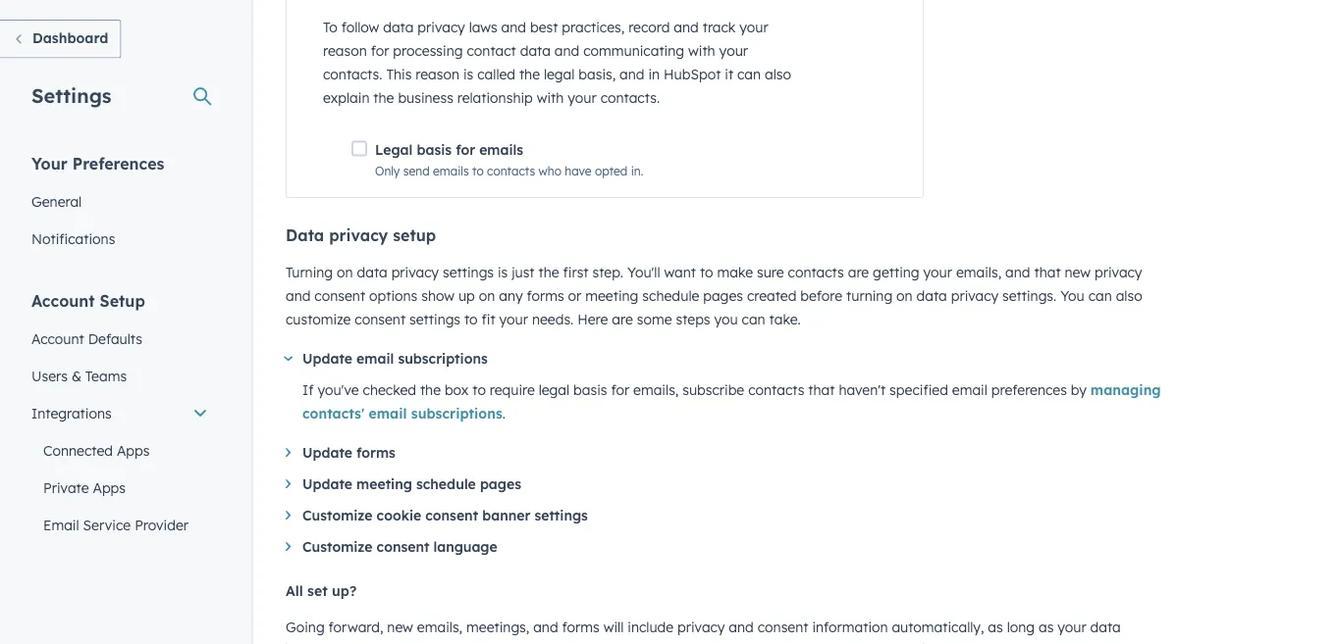 Task type: describe. For each thing, give the bounding box(es) containing it.
account defaults
[[31, 330, 142, 348]]

users & teams link
[[20, 358, 220, 395]]

called
[[477, 66, 515, 83]]

1 vertical spatial email
[[952, 382, 987, 400]]

private apps
[[43, 480, 126, 497]]

and down turning
[[286, 288, 311, 305]]

the down this
[[373, 89, 394, 107]]

specified
[[890, 382, 948, 400]]

hubspot
[[664, 66, 721, 83]]

privacy inside to follow data privacy laws and best practices, record and track your reason for processing contact data and communicating with your contacts. this reason is called the legal basis, and in hubspot it can also explain the business relationship with your contacts.
[[418, 19, 465, 36]]

created
[[747, 288, 797, 305]]

customize for customize cookie consent banner settings
[[302, 508, 373, 525]]

1 vertical spatial reason
[[416, 66, 460, 83]]

contacts'
[[302, 406, 364, 423]]

teams
[[85, 368, 127, 385]]

your down any
[[499, 312, 528, 329]]

or
[[568, 288, 582, 305]]

connected apps link
[[20, 432, 220, 470]]

customize cookie consent banner settings button
[[286, 505, 1169, 529]]

your preferences element
[[20, 153, 220, 258]]

subscribe
[[683, 382, 744, 400]]

going
[[286, 619, 325, 637]]

email inside dropdown button
[[356, 351, 394, 368]]

in.
[[631, 164, 643, 179]]

show
[[421, 288, 455, 305]]

have
[[565, 164, 592, 179]]

fit
[[482, 312, 495, 329]]

setup
[[100, 291, 145, 311]]

.
[[502, 406, 506, 423]]

customize consent language
[[302, 539, 498, 557]]

customize
[[286, 312, 351, 329]]

general
[[31, 193, 82, 210]]

preferences
[[72, 154, 164, 173]]

0 vertical spatial with
[[688, 42, 715, 59]]

your preferences
[[31, 154, 164, 173]]

caret image for customize cookie consent banner settings
[[286, 512, 291, 521]]

best
[[530, 19, 558, 36]]

pages inside dropdown button
[[480, 477, 521, 494]]

step.
[[592, 265, 623, 282]]

and left in on the left
[[620, 66, 645, 83]]

follow
[[341, 19, 379, 36]]

update for update forms
[[302, 445, 352, 462]]

also inside to follow data privacy laws and best practices, record and track your reason for processing contact data and communicating with your contacts. this reason is called the legal basis, and in hubspot it can also explain the business relationship with your contacts.
[[765, 66, 791, 83]]

forms inside 'dropdown button'
[[356, 445, 396, 462]]

require
[[490, 382, 535, 400]]

preferences
[[991, 382, 1067, 400]]

forward,
[[328, 619, 383, 637]]

turning
[[286, 265, 333, 282]]

opted
[[595, 164, 628, 179]]

turning
[[846, 288, 893, 305]]

take.
[[769, 312, 801, 329]]

by
[[1071, 382, 1087, 400]]

general link
[[20, 183, 220, 220]]

forms inside going forward, new emails, meetings, and forms will include privacy and consent information automatically, as long as your data privacy settings are turned on.
[[562, 619, 600, 637]]

email
[[43, 517, 79, 534]]

steps
[[676, 312, 710, 329]]

emails, inside going forward, new emails, meetings, and forms will include privacy and consent information automatically, as long as your data privacy settings are turned on.
[[417, 619, 462, 637]]

is inside to follow data privacy laws and best practices, record and track your reason for processing contact data and communicating with your contacts. this reason is called the legal basis, and in hubspot it can also explain the business relationship with your contacts.
[[463, 66, 474, 83]]

it
[[725, 66, 733, 83]]

turned
[[417, 643, 459, 645]]

this
[[386, 66, 412, 83]]

your inside going forward, new emails, meetings, and forms will include privacy and consent information automatically, as long as your data privacy settings are turned on.
[[1058, 619, 1086, 637]]

are inside going forward, new emails, meetings, and forms will include privacy and consent information automatically, as long as your data privacy settings are turned on.
[[392, 643, 413, 645]]

if
[[302, 382, 314, 400]]

meeting inside dropdown button
[[356, 477, 412, 494]]

information
[[812, 619, 888, 637]]

update meeting schedule pages
[[302, 477, 521, 494]]

consent inside dropdown button
[[377, 539, 429, 557]]

you
[[714, 312, 738, 329]]

is inside turning on data privacy settings is just the first step. you'll want to make sure contacts are getting your emails, and that new privacy and consent options show up on any forms or meeting schedule pages created before turning on data privacy settings. you can also customize consent settings to fit your needs. here are some steps you can take.
[[498, 265, 508, 282]]

your
[[31, 154, 68, 173]]

notifications
[[31, 230, 115, 247]]

practices,
[[562, 19, 625, 36]]

that inside turning on data privacy settings is just the first step. you'll want to make sure contacts are getting your emails, and that new privacy and consent options show up on any forms or meeting schedule pages created before turning on data privacy settings. you can also customize consent settings to fit your needs. here are some steps you can take.
[[1034, 265, 1061, 282]]

you've
[[318, 382, 359, 400]]

caret image for update meeting schedule pages
[[286, 481, 291, 490]]

users & teams
[[31, 368, 127, 385]]

here
[[577, 312, 608, 329]]

and left best
[[501, 19, 526, 36]]

integrations button
[[20, 395, 220, 432]]

business
[[398, 89, 453, 107]]

1 vertical spatial legal
[[539, 382, 570, 400]]

legal
[[375, 141, 413, 159]]

to right want
[[700, 265, 713, 282]]

pages inside turning on data privacy settings is just the first step. you'll want to make sure contacts are getting your emails, and that new privacy and consent options show up on any forms or meeting schedule pages created before turning on data privacy settings. you can also customize consent settings to fit your needs. here are some steps you can take.
[[703, 288, 743, 305]]

settings
[[31, 83, 111, 107]]

apps for connected apps
[[117, 442, 150, 459]]

email service provider link
[[20, 507, 220, 544]]

settings.
[[1002, 288, 1057, 305]]

1 horizontal spatial on
[[479, 288, 495, 305]]

data privacy setup
[[286, 226, 436, 246]]

update email subscriptions
[[302, 351, 488, 368]]

set
[[307, 584, 328, 601]]

the inside turning on data privacy settings is just the first step. you'll want to make sure contacts are getting your emails, and that new privacy and consent options show up on any forms or meeting schedule pages created before turning on data privacy settings. you can also customize consent settings to fit your needs. here are some steps you can take.
[[538, 265, 559, 282]]

defaults
[[88, 330, 142, 348]]

caret image for update forms
[[286, 449, 291, 458]]

for inside to follow data privacy laws and best practices, record and track your reason for processing contact data and communicating with your contacts. this reason is called the legal basis, and in hubspot it can also explain the business relationship with your contacts.
[[371, 42, 389, 59]]

will
[[603, 619, 624, 637]]

2 vertical spatial contacts
[[748, 382, 804, 400]]

turning on data privacy settings is just the first step. you'll want to make sure contacts are getting your emails, and that new privacy and consent options show up on any forms or meeting schedule pages created before turning on data privacy settings. you can also customize consent settings to fit your needs. here are some steps you can take.
[[286, 265, 1142, 329]]

needs.
[[532, 312, 574, 329]]

update email subscriptions button
[[283, 348, 1169, 372]]

account for account setup
[[31, 291, 95, 311]]

any
[[499, 288, 523, 305]]

to right box
[[472, 382, 486, 400]]

data down getting
[[917, 288, 947, 305]]

subscriptions inside managing contacts' email subscriptions
[[411, 406, 502, 423]]

only send emails to contacts who have opted in.
[[375, 164, 643, 179]]

forms inside turning on data privacy settings is just the first step. you'll want to make sure contacts are getting your emails, and that new privacy and consent options show up on any forms or meeting schedule pages created before turning on data privacy settings. you can also customize consent settings to fit your needs. here are some steps you can take.
[[527, 288, 564, 305]]

settings up up
[[443, 265, 494, 282]]

2 vertical spatial can
[[742, 312, 765, 329]]

1 horizontal spatial emails,
[[633, 382, 679, 400]]

update for update email subscriptions
[[302, 351, 352, 368]]

can inside to follow data privacy laws and best practices, record and track your reason for processing contact data and communicating with your contacts. this reason is called the legal basis, and in hubspot it can also explain the business relationship with your contacts.
[[737, 66, 761, 83]]

&
[[72, 368, 81, 385]]

the left box
[[420, 382, 441, 400]]

legal inside to follow data privacy laws and best practices, record and track your reason for processing contact data and communicating with your contacts. this reason is called the legal basis, and in hubspot it can also explain the business relationship with your contacts.
[[544, 66, 575, 83]]

settings inside going forward, new emails, meetings, and forms will include privacy and consent information automatically, as long as your data privacy settings are turned on.
[[337, 643, 388, 645]]

managing contacts' email subscriptions link
[[302, 382, 1161, 423]]

caret image for customize consent language
[[286, 543, 291, 552]]

just
[[512, 265, 535, 282]]

first
[[563, 265, 589, 282]]

emails, inside turning on data privacy settings is just the first step. you'll want to make sure contacts are getting your emails, and that new privacy and consent options show up on any forms or meeting schedule pages created before turning on data privacy settings. you can also customize consent settings to fit your needs. here are some steps you can take.
[[956, 265, 1002, 282]]

record
[[628, 19, 670, 36]]

and down best
[[554, 42, 579, 59]]

box
[[445, 382, 469, 400]]

the right called
[[519, 66, 540, 83]]

integrations
[[31, 405, 112, 422]]

also inside turning on data privacy settings is just the first step. you'll want to make sure contacts are getting your emails, and that new privacy and consent options show up on any forms or meeting schedule pages created before turning on data privacy settings. you can also customize consent settings to fit your needs. here are some steps you can take.
[[1116, 288, 1142, 305]]

before
[[800, 288, 842, 305]]

apps for private apps
[[93, 480, 126, 497]]

to
[[323, 19, 337, 36]]

up?
[[332, 584, 357, 601]]

1 vertical spatial can
[[1088, 288, 1112, 305]]



Task type: vqa. For each thing, say whether or not it's contained in the screenshot.
Private Apps
yes



Task type: locate. For each thing, give the bounding box(es) containing it.
1 account from the top
[[31, 291, 95, 311]]

users
[[31, 368, 68, 385]]

0 horizontal spatial is
[[463, 66, 474, 83]]

settings down 'show'
[[409, 312, 461, 329]]

caret image inside the customize cookie consent banner settings "dropdown button"
[[286, 512, 291, 521]]

contacts
[[487, 164, 535, 179], [788, 265, 844, 282], [748, 382, 804, 400]]

contacts inside turning on data privacy settings is just the first step. you'll want to make sure contacts are getting your emails, and that new privacy and consent options show up on any forms or meeting schedule pages created before turning on data privacy settings. you can also customize consent settings to fit your needs. here are some steps you can take.
[[788, 265, 844, 282]]

settings down forward,
[[337, 643, 388, 645]]

your up it
[[719, 42, 748, 59]]

0 vertical spatial caret image
[[286, 449, 291, 458]]

account
[[31, 291, 95, 311], [31, 330, 84, 348]]

customize consent language button
[[286, 537, 1169, 560]]

account for account defaults
[[31, 330, 84, 348]]

2 customize from the top
[[302, 539, 373, 557]]

0 vertical spatial that
[[1034, 265, 1061, 282]]

0 vertical spatial meeting
[[585, 288, 639, 305]]

also right it
[[765, 66, 791, 83]]

1 vertical spatial contacts
[[788, 265, 844, 282]]

track
[[703, 19, 736, 36]]

managing contacts' email subscriptions
[[302, 382, 1161, 423]]

3 update from the top
[[302, 477, 352, 494]]

0 vertical spatial update
[[302, 351, 352, 368]]

on.
[[463, 643, 483, 645]]

to follow data privacy laws and best practices, record and track your reason for processing contact data and communicating with your contacts. this reason is called the legal basis, and in hubspot it can also explain the business relationship with your contacts.
[[323, 19, 791, 107]]

relationship
[[457, 89, 533, 107]]

2 account from the top
[[31, 330, 84, 348]]

your down the basis,
[[568, 89, 597, 107]]

1 vertical spatial are
[[612, 312, 633, 329]]

2 caret image from the top
[[286, 481, 291, 490]]

with right relationship
[[537, 89, 564, 107]]

contacts down update email subscriptions dropdown button
[[748, 382, 804, 400]]

that left haven't
[[808, 382, 835, 400]]

getting
[[873, 265, 920, 282]]

1 horizontal spatial with
[[688, 42, 715, 59]]

0 horizontal spatial basis
[[417, 141, 452, 159]]

on down getting
[[896, 288, 913, 305]]

that up settings.
[[1034, 265, 1061, 282]]

provider
[[135, 517, 188, 534]]

data
[[286, 226, 324, 246]]

include
[[628, 619, 674, 637]]

0 horizontal spatial that
[[808, 382, 835, 400]]

email
[[356, 351, 394, 368], [952, 382, 987, 400], [369, 406, 407, 423]]

1 horizontal spatial pages
[[703, 288, 743, 305]]

for up only send emails to contacts who have opted in.
[[456, 141, 475, 159]]

1 vertical spatial emails
[[433, 164, 469, 179]]

update inside dropdown button
[[302, 477, 352, 494]]

2 vertical spatial email
[[369, 406, 407, 423]]

1 vertical spatial update
[[302, 445, 352, 462]]

0 vertical spatial email
[[356, 351, 394, 368]]

1 vertical spatial meeting
[[356, 477, 412, 494]]

1 horizontal spatial emails
[[479, 141, 523, 159]]

the right just
[[538, 265, 559, 282]]

emails, up "turned"
[[417, 619, 462, 637]]

meeting up cookie
[[356, 477, 412, 494]]

forms up needs.
[[527, 288, 564, 305]]

the
[[519, 66, 540, 83], [373, 89, 394, 107], [538, 265, 559, 282], [420, 382, 441, 400]]

email up checked
[[356, 351, 394, 368]]

data down best
[[520, 42, 551, 59]]

all set up?
[[286, 584, 357, 601]]

contacts left "who"
[[487, 164, 535, 179]]

2 vertical spatial for
[[611, 382, 629, 400]]

update inside dropdown button
[[302, 351, 352, 368]]

emails down legal basis for emails
[[433, 164, 469, 179]]

for up this
[[371, 42, 389, 59]]

1 horizontal spatial for
[[456, 141, 475, 159]]

and
[[501, 19, 526, 36], [674, 19, 699, 36], [554, 42, 579, 59], [620, 66, 645, 83], [1005, 265, 1030, 282], [286, 288, 311, 305], [533, 619, 558, 637], [729, 619, 754, 637]]

automatically,
[[892, 619, 984, 637]]

connected apps
[[43, 442, 150, 459]]

2 horizontal spatial on
[[896, 288, 913, 305]]

0 vertical spatial caret image
[[284, 357, 293, 362]]

0 vertical spatial account
[[31, 291, 95, 311]]

on right up
[[479, 288, 495, 305]]

your right track
[[740, 19, 768, 36]]

2 as from the left
[[1039, 619, 1054, 637]]

consent left information
[[758, 619, 808, 637]]

apps
[[117, 442, 150, 459], [93, 480, 126, 497]]

are right here
[[612, 312, 633, 329]]

on
[[337, 265, 353, 282], [479, 288, 495, 305], [896, 288, 913, 305]]

0 vertical spatial is
[[463, 66, 474, 83]]

0 horizontal spatial reason
[[323, 42, 367, 59]]

2 vertical spatial update
[[302, 477, 352, 494]]

is left just
[[498, 265, 508, 282]]

as
[[988, 619, 1003, 637], [1039, 619, 1054, 637]]

want
[[664, 265, 696, 282]]

settings inside "dropdown button"
[[534, 508, 588, 525]]

you
[[1060, 288, 1085, 305]]

1 horizontal spatial also
[[1116, 288, 1142, 305]]

1 vertical spatial that
[[808, 382, 835, 400]]

2 horizontal spatial emails,
[[956, 265, 1002, 282]]

email inside managing contacts' email subscriptions
[[369, 406, 407, 423]]

and down customize consent language dropdown button
[[729, 619, 754, 637]]

meeting down step.
[[585, 288, 639, 305]]

1 horizontal spatial meeting
[[585, 288, 639, 305]]

apps down integrations button
[[117, 442, 150, 459]]

caret image for update email subscriptions
[[284, 357, 293, 362]]

caret image inside customize consent language dropdown button
[[286, 543, 291, 552]]

0 horizontal spatial emails
[[433, 164, 469, 179]]

customize cookie consent banner settings
[[302, 508, 588, 525]]

schedule inside dropdown button
[[416, 477, 476, 494]]

you'll
[[627, 265, 660, 282]]

1 horizontal spatial are
[[612, 312, 633, 329]]

0 vertical spatial forms
[[527, 288, 564, 305]]

0 horizontal spatial with
[[537, 89, 564, 107]]

that
[[1034, 265, 1061, 282], [808, 382, 835, 400]]

1 as from the left
[[988, 619, 1003, 637]]

0 vertical spatial new
[[1065, 265, 1091, 282]]

0 vertical spatial legal
[[544, 66, 575, 83]]

1 vertical spatial new
[[387, 619, 413, 637]]

email right specified
[[952, 382, 987, 400]]

1 customize from the top
[[302, 508, 373, 525]]

new up you
[[1065, 265, 1091, 282]]

contact
[[467, 42, 516, 59]]

to left fit
[[464, 312, 478, 329]]

0 horizontal spatial pages
[[480, 477, 521, 494]]

caret image
[[286, 449, 291, 458], [286, 481, 291, 490], [286, 512, 291, 521]]

consent inside going forward, new emails, meetings, and forms will include privacy and consent information automatically, as long as your data privacy settings are turned on.
[[758, 619, 808, 637]]

2 horizontal spatial are
[[848, 265, 869, 282]]

contacts. down in on the left
[[600, 89, 660, 107]]

reason down processing
[[416, 66, 460, 83]]

account up users
[[31, 330, 84, 348]]

forms left will
[[562, 619, 600, 637]]

banner
[[482, 508, 530, 525]]

data inside going forward, new emails, meetings, and forms will include privacy and consent information automatically, as long as your data privacy settings are turned on.
[[1090, 619, 1121, 637]]

subscriptions inside update email subscriptions dropdown button
[[398, 351, 488, 368]]

emails, left the subscribe
[[633, 382, 679, 400]]

settings right banner
[[534, 508, 588, 525]]

update up you've
[[302, 351, 352, 368]]

communicating
[[583, 42, 684, 59]]

to down legal basis for emails
[[472, 164, 484, 179]]

1 vertical spatial also
[[1116, 288, 1142, 305]]

0 horizontal spatial for
[[371, 42, 389, 59]]

0 vertical spatial contacts.
[[323, 66, 382, 83]]

emails up only send emails to contacts who have opted in.
[[479, 141, 523, 159]]

new inside going forward, new emails, meetings, and forms will include privacy and consent information automatically, as long as your data privacy settings are turned on.
[[387, 619, 413, 637]]

2 vertical spatial emails,
[[417, 619, 462, 637]]

caret image down customize
[[284, 357, 293, 362]]

1 vertical spatial with
[[537, 89, 564, 107]]

going forward, new emails, meetings, and forms will include privacy and consent information automatically, as long as your data privacy settings are turned on.
[[286, 619, 1121, 645]]

1 vertical spatial pages
[[480, 477, 521, 494]]

meeting inside turning on data privacy settings is just the first step. you'll want to make sure contacts are getting your emails, and that new privacy and consent options show up on any forms or meeting schedule pages created before turning on data privacy settings. you can also customize consent settings to fit your needs. here are some steps you can take.
[[585, 288, 639, 305]]

update for update meeting schedule pages
[[302, 477, 352, 494]]

connected
[[43, 442, 113, 459]]

consent
[[314, 288, 365, 305], [355, 312, 406, 329], [425, 508, 478, 525], [377, 539, 429, 557], [758, 619, 808, 637]]

0 vertical spatial emails
[[479, 141, 523, 159]]

0 vertical spatial can
[[737, 66, 761, 83]]

customize for customize consent language
[[302, 539, 373, 557]]

and right meetings,
[[533, 619, 558, 637]]

1 horizontal spatial as
[[1039, 619, 1054, 637]]

private apps link
[[20, 470, 220, 507]]

pages
[[703, 288, 743, 305], [480, 477, 521, 494]]

0 horizontal spatial meeting
[[356, 477, 412, 494]]

1 vertical spatial contacts.
[[600, 89, 660, 107]]

as right long
[[1039, 619, 1054, 637]]

account up account defaults
[[31, 291, 95, 311]]

2 update from the top
[[302, 445, 352, 462]]

options
[[369, 288, 418, 305]]

schedule down want
[[642, 288, 699, 305]]

1 update from the top
[[302, 351, 352, 368]]

customize inside "dropdown button"
[[302, 508, 373, 525]]

0 vertical spatial for
[[371, 42, 389, 59]]

schedule
[[642, 288, 699, 305], [416, 477, 476, 494]]

1 vertical spatial for
[[456, 141, 475, 159]]

0 vertical spatial are
[[848, 265, 869, 282]]

1 vertical spatial basis
[[573, 382, 607, 400]]

1 horizontal spatial schedule
[[642, 288, 699, 305]]

1 horizontal spatial contacts.
[[600, 89, 660, 107]]

is left called
[[463, 66, 474, 83]]

apps up service
[[93, 480, 126, 497]]

1 vertical spatial caret image
[[286, 543, 291, 552]]

emails
[[479, 141, 523, 159], [433, 164, 469, 179]]

2 vertical spatial caret image
[[286, 512, 291, 521]]

new
[[1065, 265, 1091, 282], [387, 619, 413, 637]]

1 vertical spatial schedule
[[416, 477, 476, 494]]

email down checked
[[369, 406, 407, 423]]

1 horizontal spatial new
[[1065, 265, 1091, 282]]

account setup element
[[20, 290, 220, 645]]

are up turning
[[848, 265, 869, 282]]

0 vertical spatial subscriptions
[[398, 351, 488, 368]]

are left "turned"
[[392, 643, 413, 645]]

update
[[302, 351, 352, 368], [302, 445, 352, 462], [302, 477, 352, 494]]

new inside turning on data privacy settings is just the first step. you'll want to make sure contacts are getting your emails, and that new privacy and consent options show up on any forms or meeting schedule pages created before turning on data privacy settings. you can also customize consent settings to fit your needs. here are some steps you can take.
[[1065, 265, 1091, 282]]

3 caret image from the top
[[286, 512, 291, 521]]

1 horizontal spatial reason
[[416, 66, 460, 83]]

1 horizontal spatial is
[[498, 265, 508, 282]]

0 vertical spatial reason
[[323, 42, 367, 59]]

1 horizontal spatial that
[[1034, 265, 1061, 282]]

1 vertical spatial subscriptions
[[411, 406, 502, 423]]

with up hubspot
[[688, 42, 715, 59]]

1 vertical spatial caret image
[[286, 481, 291, 490]]

some
[[637, 312, 672, 329]]

1 caret image from the top
[[286, 449, 291, 458]]

caret image
[[284, 357, 293, 362], [286, 543, 291, 552]]

language
[[433, 539, 498, 557]]

as left long
[[988, 619, 1003, 637]]

service
[[83, 517, 131, 534]]

2 horizontal spatial for
[[611, 382, 629, 400]]

0 vertical spatial emails,
[[956, 265, 1002, 282]]

new right forward,
[[387, 619, 413, 637]]

reason down to
[[323, 42, 367, 59]]

data right long
[[1090, 619, 1121, 637]]

checked
[[363, 382, 416, 400]]

caret image inside update forms 'dropdown button'
[[286, 449, 291, 458]]

2 vertical spatial forms
[[562, 619, 600, 637]]

laws
[[469, 19, 497, 36]]

also right you
[[1116, 288, 1142, 305]]

caret image inside 'update meeting schedule pages' dropdown button
[[286, 481, 291, 490]]

0 vertical spatial contacts
[[487, 164, 535, 179]]

legal left the basis,
[[544, 66, 575, 83]]

privacy
[[418, 19, 465, 36], [329, 226, 388, 246], [391, 265, 439, 282], [1095, 265, 1142, 282], [951, 288, 999, 305], [677, 619, 725, 637], [286, 643, 333, 645]]

legal right require
[[539, 382, 570, 400]]

reason
[[323, 42, 367, 59], [416, 66, 460, 83]]

account setup
[[31, 291, 145, 311]]

update down update forms on the bottom left of the page
[[302, 477, 352, 494]]

1 vertical spatial account
[[31, 330, 84, 348]]

caret image up all
[[286, 543, 291, 552]]

0 horizontal spatial contacts.
[[323, 66, 382, 83]]

consent down options
[[355, 312, 406, 329]]

0 vertical spatial pages
[[703, 288, 743, 305]]

contacts. up the explain
[[323, 66, 382, 83]]

legal
[[544, 66, 575, 83], [539, 382, 570, 400]]

data up options
[[357, 265, 388, 282]]

customize inside dropdown button
[[302, 539, 373, 557]]

subscriptions down box
[[411, 406, 502, 423]]

1 vertical spatial forms
[[356, 445, 396, 462]]

0 horizontal spatial are
[[392, 643, 413, 645]]

dashboard
[[32, 29, 108, 47]]

customize up up?
[[302, 539, 373, 557]]

forms
[[527, 288, 564, 305], [356, 445, 396, 462], [562, 619, 600, 637]]

0 vertical spatial customize
[[302, 508, 373, 525]]

0 horizontal spatial as
[[988, 619, 1003, 637]]

1 vertical spatial emails,
[[633, 382, 679, 400]]

0 vertical spatial apps
[[117, 442, 150, 459]]

1 horizontal spatial basis
[[573, 382, 607, 400]]

0 vertical spatial also
[[765, 66, 791, 83]]

0 horizontal spatial new
[[387, 619, 413, 637]]

are
[[848, 265, 869, 282], [612, 312, 633, 329], [392, 643, 413, 645]]

consent up customize
[[314, 288, 365, 305]]

update inside 'dropdown button'
[[302, 445, 352, 462]]

emails, right getting
[[956, 265, 1002, 282]]

0 vertical spatial basis
[[417, 141, 452, 159]]

your right getting
[[923, 265, 952, 282]]

update down contacts'
[[302, 445, 352, 462]]

pages up you
[[703, 288, 743, 305]]

haven't
[[839, 382, 886, 400]]

consent down cookie
[[377, 539, 429, 557]]

meetings,
[[466, 619, 529, 637]]

2 vertical spatial are
[[392, 643, 413, 645]]

update meeting schedule pages button
[[286, 474, 1169, 497]]

long
[[1007, 619, 1035, 637]]

basis up send at the top of page
[[417, 141, 452, 159]]

data up processing
[[383, 19, 414, 36]]

caret image inside update email subscriptions dropdown button
[[284, 357, 293, 362]]

in
[[648, 66, 660, 83]]

for left the subscribe
[[611, 382, 629, 400]]

1 vertical spatial customize
[[302, 539, 373, 557]]

forms up update meeting schedule pages
[[356, 445, 396, 462]]

consent inside "dropdown button"
[[425, 508, 478, 525]]

customize
[[302, 508, 373, 525], [302, 539, 373, 557]]

0 vertical spatial schedule
[[642, 288, 699, 305]]

1 vertical spatial is
[[498, 265, 508, 282]]

on right turning
[[337, 265, 353, 282]]

subscriptions up box
[[398, 351, 488, 368]]

make
[[717, 265, 753, 282]]

0 horizontal spatial also
[[765, 66, 791, 83]]

your right long
[[1058, 619, 1086, 637]]

customize left cookie
[[302, 508, 373, 525]]

dashboard link
[[0, 20, 121, 58]]

send
[[403, 164, 430, 179]]

and up settings.
[[1005, 265, 1030, 282]]

pages up banner
[[480, 477, 521, 494]]

processing
[[393, 42, 463, 59]]

schedule inside turning on data privacy settings is just the first step. you'll want to make sure contacts are getting your emails, and that new privacy and consent options show up on any forms or meeting schedule pages created before turning on data privacy settings. you can also customize consent settings to fit your needs. here are some steps you can take.
[[642, 288, 699, 305]]

0 horizontal spatial on
[[337, 265, 353, 282]]

legal basis for emails
[[375, 141, 523, 159]]

1 vertical spatial apps
[[93, 480, 126, 497]]

contacts up before
[[788, 265, 844, 282]]

consent up language
[[425, 508, 478, 525]]

0 horizontal spatial schedule
[[416, 477, 476, 494]]

and left track
[[674, 19, 699, 36]]

schedule up customize cookie consent banner settings
[[416, 477, 476, 494]]

private
[[43, 480, 89, 497]]

basis down here
[[573, 382, 607, 400]]



